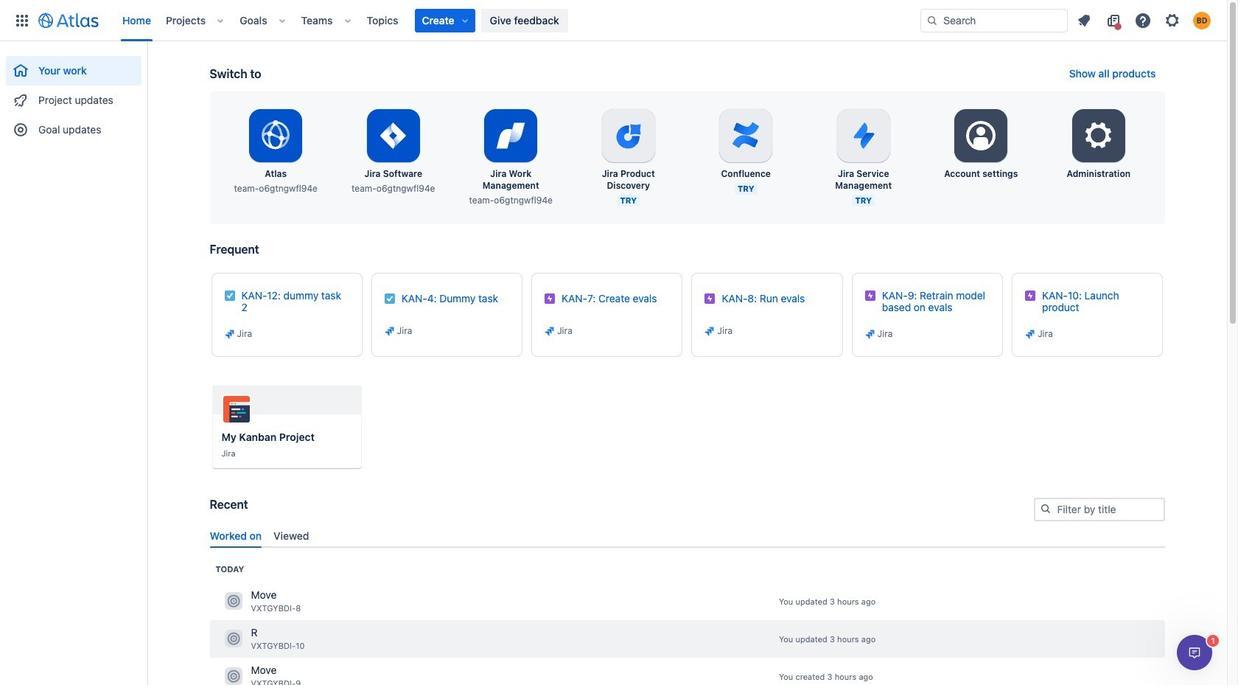 Task type: describe. For each thing, give the bounding box(es) containing it.
notifications image
[[1076, 11, 1094, 29]]

1 townsquare image from the top
[[225, 630, 242, 648]]

search image
[[927, 14, 939, 26]]

help image
[[1135, 11, 1153, 29]]

0 horizontal spatial jira image
[[384, 325, 396, 337]]

switch to... image
[[13, 11, 31, 29]]

settings image
[[964, 118, 999, 153]]

Filter by title field
[[1036, 499, 1164, 520]]

Search field
[[921, 8, 1068, 32]]

account image
[[1194, 11, 1212, 29]]



Task type: locate. For each thing, give the bounding box(es) containing it.
search image
[[1040, 503, 1052, 515]]

top element
[[9, 0, 921, 41]]

0 horizontal spatial settings image
[[1082, 118, 1117, 153]]

0 vertical spatial settings image
[[1164, 11, 1182, 29]]

settings image
[[1164, 11, 1182, 29], [1082, 118, 1117, 153]]

None search field
[[921, 8, 1068, 32]]

townsquare image
[[225, 630, 242, 648], [225, 668, 242, 685]]

1 horizontal spatial settings image
[[1164, 11, 1182, 29]]

banner
[[0, 0, 1228, 41]]

group
[[6, 41, 142, 149]]

jira image
[[384, 325, 396, 337], [544, 325, 556, 337], [705, 325, 716, 337], [705, 325, 716, 337], [224, 328, 236, 340], [224, 328, 236, 340], [865, 328, 877, 340], [865, 328, 877, 340], [1025, 328, 1037, 340]]

tab list
[[204, 523, 1171, 548]]

1 vertical spatial settings image
[[1082, 118, 1117, 153]]

jira image
[[384, 325, 396, 337], [544, 325, 556, 337], [1025, 328, 1037, 340]]

heading
[[216, 563, 244, 575]]

2 horizontal spatial jira image
[[1025, 328, 1037, 340]]

2 townsquare image from the top
[[225, 668, 242, 685]]

townsquare image
[[225, 592, 242, 610]]

1 vertical spatial townsquare image
[[225, 668, 242, 685]]

1 horizontal spatial jira image
[[544, 325, 556, 337]]

0 vertical spatial townsquare image
[[225, 630, 242, 648]]



Task type: vqa. For each thing, say whether or not it's contained in the screenshot.
Sunday in the 11:59 pm Sunday
no



